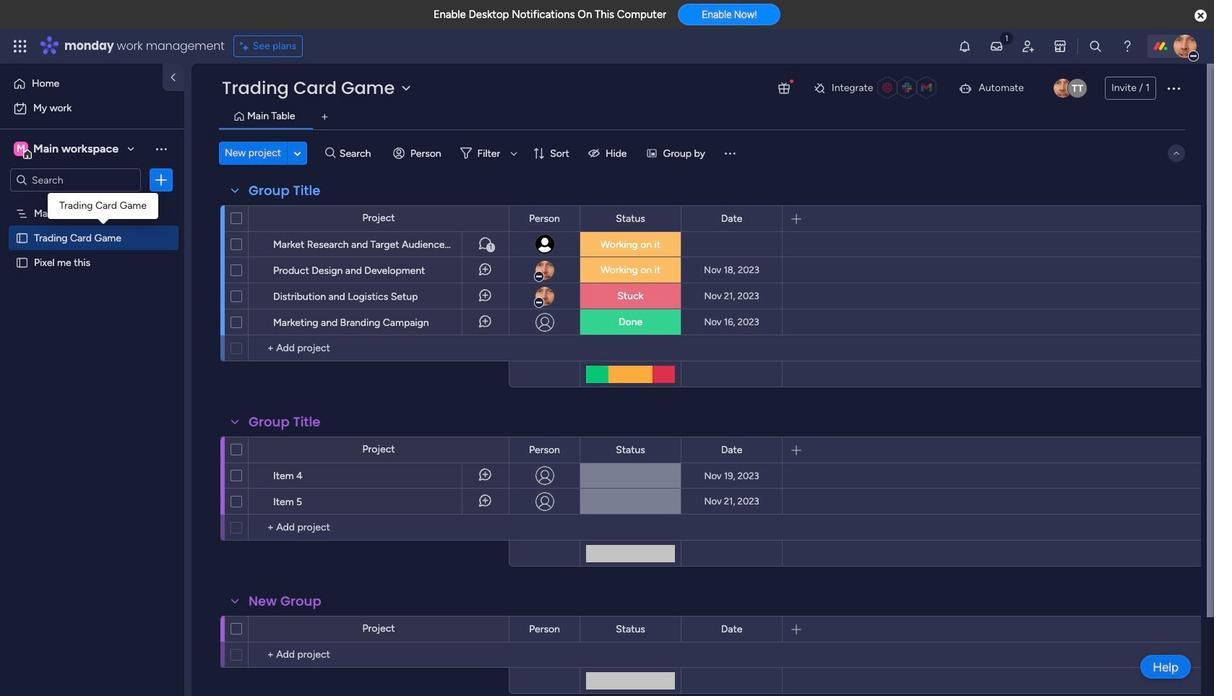 Task type: locate. For each thing, give the bounding box(es) containing it.
None field
[[245, 182, 324, 200], [526, 211, 564, 227], [613, 211, 649, 227], [718, 211, 747, 227], [245, 413, 324, 432], [526, 442, 564, 458], [613, 442, 649, 458], [718, 442, 747, 458], [245, 592, 325, 611], [526, 622, 564, 637], [613, 622, 649, 637], [718, 622, 747, 637], [245, 182, 324, 200], [526, 211, 564, 227], [613, 211, 649, 227], [718, 211, 747, 227], [245, 413, 324, 432], [526, 442, 564, 458], [613, 442, 649, 458], [718, 442, 747, 458], [245, 592, 325, 611], [526, 622, 564, 637], [613, 622, 649, 637], [718, 622, 747, 637]]

0 vertical spatial + add project text field
[[256, 340, 503, 357]]

1 horizontal spatial james peterson image
[[1174, 35, 1197, 58]]

5 options image from the top
[[201, 457, 213, 494]]

tab list
[[219, 106, 1186, 129]]

0 vertical spatial public board image
[[15, 231, 29, 244]]

1 vertical spatial public board image
[[15, 255, 29, 269]]

tab
[[313, 106, 337, 129]]

james peterson image down dapulse close icon at the right top
[[1174, 35, 1197, 58]]

james peterson image down monday marketplace icon
[[1054, 79, 1073, 98]]

option
[[9, 72, 154, 95], [9, 97, 176, 120], [0, 200, 184, 203]]

+ Add project text field
[[256, 340, 503, 357], [256, 646, 503, 664]]

4 options image from the top
[[201, 304, 213, 340]]

1 vertical spatial james peterson image
[[1054, 79, 1073, 98]]

options image
[[1166, 80, 1183, 97], [154, 173, 168, 187]]

0 horizontal spatial options image
[[154, 173, 168, 187]]

1 vertical spatial + add project text field
[[256, 646, 503, 664]]

james peterson image
[[1174, 35, 1197, 58], [1054, 79, 1073, 98]]

list box
[[0, 198, 184, 470]]

menu image
[[723, 146, 738, 161]]

1 image
[[1001, 30, 1014, 46]]

options image up collapse icon
[[1166, 80, 1183, 97]]

1 horizontal spatial options image
[[1166, 80, 1183, 97]]

public board image
[[15, 231, 29, 244], [15, 255, 29, 269]]

1 vertical spatial options image
[[154, 173, 168, 187]]

update feed image
[[990, 39, 1004, 54]]

options image
[[201, 226, 213, 262], [201, 252, 213, 288], [201, 278, 213, 314], [201, 304, 213, 340], [201, 457, 213, 494], [201, 483, 213, 520]]

options image down the workspace options icon
[[154, 173, 168, 187]]

workspace image
[[14, 141, 28, 157]]

Search in workspace field
[[30, 172, 121, 188]]

2 vertical spatial option
[[0, 200, 184, 203]]

search everything image
[[1089, 39, 1103, 54]]



Task type: describe. For each thing, give the bounding box(es) containing it.
help image
[[1121, 39, 1135, 54]]

2 + add project text field from the top
[[256, 646, 503, 664]]

2 options image from the top
[[201, 252, 213, 288]]

arrow down image
[[506, 145, 523, 162]]

0 vertical spatial options image
[[1166, 80, 1183, 97]]

3 options image from the top
[[201, 278, 213, 314]]

collapse image
[[1171, 148, 1183, 159]]

workspace selection element
[[14, 140, 121, 159]]

1 vertical spatial option
[[9, 97, 176, 120]]

1 public board image from the top
[[15, 231, 29, 244]]

dapulse close image
[[1195, 9, 1208, 23]]

2 public board image from the top
[[15, 255, 29, 269]]

0 vertical spatial option
[[9, 72, 154, 95]]

1 + add project text field from the top
[[256, 340, 503, 357]]

see plans image
[[240, 38, 253, 54]]

1 options image from the top
[[201, 226, 213, 262]]

add view image
[[322, 112, 328, 123]]

angle down image
[[294, 148, 301, 159]]

+ Add project text field
[[256, 519, 503, 537]]

notifications image
[[958, 39, 973, 54]]

terry turtle image
[[1069, 79, 1088, 98]]

Search field
[[336, 143, 379, 163]]

workspace options image
[[154, 142, 168, 156]]

v2 search image
[[325, 145, 336, 161]]

monday marketplace image
[[1054, 39, 1068, 54]]

0 horizontal spatial james peterson image
[[1054, 79, 1073, 98]]

6 options image from the top
[[201, 483, 213, 520]]

invite members image
[[1022, 39, 1036, 54]]

select product image
[[13, 39, 27, 54]]

0 vertical spatial james peterson image
[[1174, 35, 1197, 58]]



